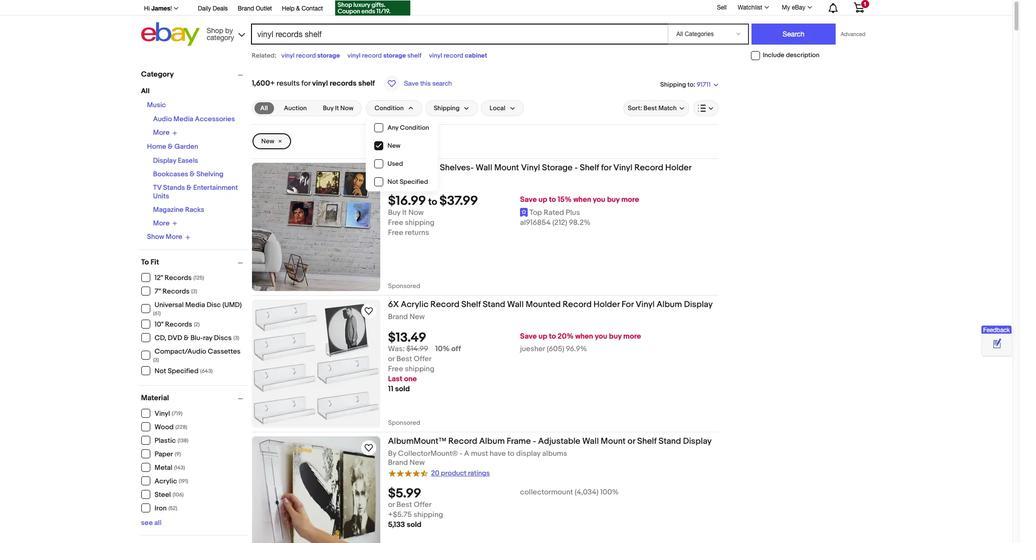 Task type: describe. For each thing, give the bounding box(es) containing it.
98.2%
[[569, 218, 591, 228]]

$16.99 to $37.99
[[388, 194, 478, 209]]

6x acrylic record shelf stand wall mounted record holder for vinyl album display link
[[388, 300, 719, 313]]

shipping to : 91711
[[661, 81, 711, 89]]

mount inside vinyl record shelves- wall mount vinyl storage - shelf for vinyl record holder brand new
[[495, 163, 519, 173]]

sell
[[717, 4, 727, 11]]

media for audio
[[174, 115, 194, 123]]

vinyl record cabinet
[[429, 52, 488, 60]]

discs
[[214, 334, 232, 342]]

condition inside dropdown button
[[375, 104, 404, 112]]

more for 2nd more button from the top
[[153, 219, 170, 228]]

help
[[282, 5, 295, 12]]

(52)
[[169, 505, 177, 512]]

display inside 6x acrylic record shelf stand wall mounted record holder for vinyl album display brand new
[[685, 300, 713, 310]]

garden
[[175, 142, 198, 151]]

save up to 15% when you buy more buy it now
[[388, 195, 640, 218]]

12" records (125)
[[155, 274, 204, 282]]

you for 15%
[[593, 195, 606, 205]]

acrylic (191)
[[155, 477, 188, 486]]

sold inside juesher (605) 96.9% or best offer free shipping last one 11 sold
[[395, 385, 410, 394]]

hi james !
[[144, 5, 172, 12]]

vinyl record shelves- wall mount vinyl storage - shelf for vinyl record holder heading
[[388, 163, 692, 173]]

1 horizontal spatial shelf
[[408, 52, 422, 60]]

shop
[[207, 26, 223, 34]]

new inside vinyl record shelves- wall mount vinyl storage - shelf for vinyl record holder brand new
[[410, 175, 425, 185]]

for inside vinyl record shelves- wall mount vinyl storage - shelf for vinyl record holder brand new
[[602, 163, 612, 173]]

0 vertical spatial all
[[141, 87, 150, 95]]

15%
[[558, 195, 572, 205]]

album inside 6x acrylic record shelf stand wall mounted record holder for vinyl album display brand new
[[657, 300, 683, 310]]

display easels link
[[153, 156, 198, 165]]

0 vertical spatial for
[[302, 79, 311, 88]]

albums
[[543, 449, 568, 459]]

wood (228)
[[155, 423, 187, 432]]

show more button
[[147, 233, 190, 241]]

shipping for collectormount (4,034) 100% or best offer +$5.75 shipping 5,133 sold
[[414, 511, 443, 520]]

shop by category banner
[[139, 0, 872, 49]]

fit
[[151, 257, 159, 267]]

material
[[141, 393, 169, 403]]

1 vertical spatial condition
[[400, 124, 429, 132]]

bookcases
[[153, 170, 188, 178]]

albummount™ record album frame - adjustable wall mount or shelf stand display heading
[[388, 437, 712, 447]]

material button
[[141, 393, 247, 403]]

display
[[517, 449, 541, 459]]

watchlist link
[[733, 2, 774, 14]]

6x acrylic record shelf stand wall mounted record holder for vinyl album display image
[[252, 300, 380, 428]]

best for collectormount (4,034) 100% or best offer +$5.75 shipping 5,133 sold
[[397, 501, 412, 510]]

& right home on the top
[[168, 142, 173, 151]]

1 vertical spatial all
[[260, 104, 268, 112]]

or inside the albummount™ record album frame - adjustable wall mount or shelf stand display by collectormount® - a must have to display albums brand new
[[628, 437, 636, 447]]

new down any on the top of page
[[388, 142, 401, 150]]

$37.99
[[440, 194, 478, 209]]

ratings
[[468, 469, 490, 478]]

:
[[694, 81, 696, 89]]

sort:
[[628, 104, 643, 112]]

used
[[388, 160, 403, 168]]

audio
[[153, 115, 172, 123]]

accessories
[[195, 115, 235, 123]]

mount inside the albummount™ record album frame - adjustable wall mount or shelf stand display by collectormount® - a must have to display albums brand new
[[601, 437, 626, 447]]

(143)
[[174, 465, 185, 471]]

specified for not specified
[[400, 178, 428, 186]]

media for universal
[[185, 301, 205, 309]]

daily deals link
[[198, 4, 228, 15]]

save for save this search
[[404, 80, 419, 87]]

record for vinyl record cabinet
[[444, 52, 464, 60]]

blu-
[[191, 334, 203, 342]]

All selected text field
[[260, 104, 268, 113]]

holder inside vinyl record shelves- wall mount vinyl storage - shelf for vinyl record holder brand new
[[666, 163, 692, 173]]

20%
[[558, 332, 574, 342]]

(228)
[[175, 424, 187, 431]]

steel (106)
[[155, 491, 184, 499]]

records
[[330, 79, 357, 88]]

11
[[388, 385, 394, 394]]

shelf inside vinyl record shelves- wall mount vinyl storage - shelf for vinyl record holder brand new
[[580, 163, 600, 173]]

vinyl for vinyl record storage
[[282, 52, 295, 60]]

0 vertical spatial shipping
[[405, 218, 435, 228]]

top
[[530, 208, 542, 218]]

vinyl record storage
[[282, 52, 340, 60]]

1 free from the top
[[388, 218, 404, 228]]

0 horizontal spatial buy
[[323, 104, 334, 112]]

specified for not specified (643)
[[168, 367, 199, 376]]

more for second more button from the bottom of the page
[[153, 128, 170, 137]]

shelves-
[[440, 163, 474, 173]]

& down the 'easels'
[[190, 170, 195, 178]]

you for 20%
[[595, 332, 608, 342]]

units
[[153, 192, 169, 200]]

save this search
[[404, 80, 452, 87]]

offer for one
[[414, 355, 432, 364]]

auction link
[[278, 102, 313, 114]]

more for save up to 20% when you buy more
[[624, 332, 642, 342]]

1,600
[[252, 79, 270, 88]]

wall inside vinyl record shelves- wall mount vinyl storage - shelf for vinyl record holder brand new
[[476, 163, 493, 173]]

7" records (3)
[[155, 287, 197, 296]]

1 horizontal spatial -
[[533, 437, 537, 447]]

storage
[[542, 163, 573, 173]]

$13.49
[[388, 331, 427, 346]]

1 more button from the top
[[153, 128, 178, 137]]

record for vinyl record storage shelf
[[362, 52, 382, 60]]

shelving
[[197, 170, 224, 178]]

cd,
[[155, 334, 166, 342]]

new down all 'text field'
[[261, 137, 274, 145]]

2 more button from the top
[[153, 219, 178, 228]]

(643)
[[200, 368, 213, 375]]

or for collectormount (4,034) 100% or best offer +$5.75 shipping 5,133 sold
[[388, 501, 395, 510]]

records for 7" records
[[163, 287, 190, 296]]

any condition link
[[367, 119, 437, 137]]

juesher
[[521, 345, 545, 354]]

not for not specified
[[388, 178, 399, 186]]

offer for sold
[[414, 501, 432, 510]]

0 horizontal spatial new link
[[252, 133, 292, 149]]

audio media accessories link
[[153, 115, 235, 123]]

(61)
[[153, 310, 161, 317]]

account navigation
[[139, 0, 872, 17]]

to inside save up to 15% when you buy more buy it now
[[549, 195, 556, 205]]

paper (9)
[[155, 450, 181, 459]]

to fit
[[141, 257, 159, 267]]

Search for anything text field
[[252, 25, 666, 44]]

(212)
[[553, 218, 568, 228]]

display easels bookcases & shelving tv stands & entertainment units magazine racks
[[153, 156, 238, 214]]

not specified (643)
[[155, 367, 213, 376]]

see all
[[141, 519, 162, 527]]

to up '(605)'
[[549, 332, 556, 342]]

show more
[[147, 233, 182, 241]]

search
[[433, 80, 452, 87]]

new inside the albummount™ record album frame - adjustable wall mount or shelf stand display by collectormount® - a must have to display albums brand new
[[410, 458, 425, 468]]

now inside save up to 15% when you buy more buy it now
[[409, 208, 424, 218]]

up for 15%
[[539, 195, 548, 205]]

match
[[659, 104, 677, 112]]

96.9%
[[566, 345, 587, 354]]

feedback
[[984, 327, 1011, 334]]

5,133
[[388, 521, 405, 530]]

0 horizontal spatial it
[[335, 104, 339, 112]]

plastic (138)
[[155, 437, 189, 445]]

vinyl record shelves- wall mount vinyl storage - shelf for vinyl record holder link
[[388, 163, 719, 176]]

vinyl inside 6x acrylic record shelf stand wall mounted record holder for vinyl album display brand new
[[636, 300, 655, 310]]

iron
[[155, 504, 167, 513]]

this
[[421, 80, 431, 87]]

(umd)
[[223, 301, 242, 309]]

sold inside the collectormount (4,034) 100% or best offer +$5.75 shipping 5,133 sold
[[407, 521, 422, 530]]

watchlist
[[738, 4, 763, 11]]

wall inside 6x acrylic record shelf stand wall mounted record holder for vinyl album display brand new
[[508, 300, 524, 310]]

10%
[[436, 345, 450, 354]]

any condition
[[388, 124, 429, 132]]

free inside juesher (605) 96.9% or best offer free shipping last one 11 sold
[[388, 365, 404, 374]]

records for 10" records
[[165, 320, 192, 329]]

more for save up to 15% when you buy more buy it now
[[622, 195, 640, 205]]

include
[[763, 51, 785, 59]]

watch albummount™ record album frame - adjustable wall mount or shelf stand display image
[[363, 442, 375, 454]]

none submit inside the shop by category banner
[[752, 24, 836, 45]]

music
[[147, 101, 166, 109]]

0 vertical spatial now
[[341, 104, 354, 112]]



Task type: locate. For each thing, give the bounding box(es) containing it.
buy down records on the left top of the page
[[323, 104, 334, 112]]

not specified
[[388, 178, 428, 186]]

0 vertical spatial shelf
[[580, 163, 600, 173]]

local button
[[482, 100, 524, 116]]

2 vertical spatial shelf
[[638, 437, 657, 447]]

when inside save up to 15% when you buy more buy it now
[[574, 195, 592, 205]]

0 vertical spatial best
[[644, 104, 657, 112]]

specified
[[400, 178, 428, 186], [168, 367, 199, 376]]

best inside sort: best match 'dropdown button'
[[644, 104, 657, 112]]

brand inside vinyl record shelves- wall mount vinyl storage - shelf for vinyl record holder brand new
[[388, 175, 408, 185]]

1 horizontal spatial holder
[[666, 163, 692, 173]]

2 horizontal spatial record
[[444, 52, 464, 60]]

0 horizontal spatial wall
[[476, 163, 493, 173]]

1 vertical spatial when
[[576, 332, 594, 342]]

display inside the albummount™ record album frame - adjustable wall mount or shelf stand display by collectormount® - a must have to display albums brand new
[[684, 437, 712, 447]]

record inside the albummount™ record album frame - adjustable wall mount or shelf stand display by collectormount® - a must have to display albums brand new
[[449, 437, 478, 447]]

1 vertical spatial specified
[[168, 367, 199, 376]]

1 vertical spatial or
[[628, 437, 636, 447]]

by
[[388, 449, 397, 459]]

save up 'juesher'
[[521, 332, 537, 342]]

results
[[277, 79, 300, 88]]

up up the top
[[539, 195, 548, 205]]

hi
[[144, 5, 150, 12]]

save up top rated plus image
[[521, 195, 537, 205]]

0 vertical spatial -
[[575, 163, 578, 173]]

1 vertical spatial it
[[402, 208, 407, 218]]

1 horizontal spatial wall
[[508, 300, 524, 310]]

album up have
[[480, 437, 505, 447]]

albummount™ record album frame - adjustable wall mount or shelf stand display link
[[388, 437, 719, 450]]

to inside the albummount™ record album frame - adjustable wall mount or shelf stand display by collectormount® - a must have to display albums brand new
[[508, 449, 515, 459]]

2 vertical spatial (3)
[[153, 357, 159, 363]]

0 horizontal spatial shelf
[[358, 79, 375, 88]]

0 horizontal spatial now
[[341, 104, 354, 112]]

1 vertical spatial more
[[153, 219, 170, 228]]

1 horizontal spatial shelf
[[580, 163, 600, 173]]

1 horizontal spatial it
[[402, 208, 407, 218]]

to inside shipping to : 91711
[[688, 81, 694, 89]]

(3) for compact/audio cassettes
[[153, 357, 159, 363]]

now
[[341, 104, 354, 112], [409, 208, 424, 218]]

vinyl
[[388, 163, 407, 173], [521, 163, 540, 173], [614, 163, 633, 173], [636, 300, 655, 310], [155, 410, 170, 418]]

2 vertical spatial records
[[165, 320, 192, 329]]

acrylic inside 6x acrylic record shelf stand wall mounted record holder for vinyl album display brand new
[[401, 300, 429, 310]]

not inside main content
[[388, 178, 399, 186]]

vinyl up records on the left top of the page
[[348, 52, 361, 60]]

buy for save up to 20% when you buy more
[[609, 332, 622, 342]]

0 horizontal spatial -
[[460, 449, 463, 459]]

0 vertical spatial when
[[574, 195, 592, 205]]

0 vertical spatial specified
[[400, 178, 428, 186]]

compact/audio
[[155, 347, 206, 356]]

buy right 20%
[[609, 332, 622, 342]]

specified down compact/audio
[[168, 367, 199, 376]]

- right storage
[[575, 163, 578, 173]]

0 vertical spatial buy
[[608, 195, 620, 205]]

0 horizontal spatial storage
[[317, 52, 340, 60]]

0 vertical spatial media
[[174, 115, 194, 123]]

2 horizontal spatial -
[[575, 163, 578, 173]]

display inside display easels bookcases & shelving tv stands & entertainment units magazine racks
[[153, 156, 176, 165]]

advanced
[[841, 31, 866, 37]]

album inside the albummount™ record album frame - adjustable wall mount or shelf stand display by collectormount® - a must have to display albums brand new
[[480, 437, 505, 447]]

2 free from the top
[[388, 228, 404, 238]]

all link
[[254, 102, 274, 114]]

not down used
[[388, 178, 399, 186]]

2 horizontal spatial (3)
[[234, 335, 239, 341]]

more up show more
[[153, 219, 170, 228]]

collectormount
[[521, 488, 573, 498]]

1 vertical spatial save
[[521, 195, 537, 205]]

& inside account navigation
[[296, 5, 300, 12]]

1 up from the top
[[539, 195, 548, 205]]

up up 'juesher'
[[539, 332, 548, 342]]

new up $13.49
[[410, 312, 425, 322]]

& left blu-
[[184, 334, 189, 342]]

offer down 20
[[414, 501, 432, 510]]

shipping for shipping
[[434, 104, 460, 112]]

-
[[575, 163, 578, 173], [533, 437, 537, 447], [460, 449, 463, 459]]

1 horizontal spatial shipping
[[661, 81, 687, 89]]

brand inside 6x acrylic record shelf stand wall mounted record holder for vinyl album display brand new
[[388, 312, 408, 322]]

3 free from the top
[[388, 365, 404, 374]]

top rated plus image
[[521, 208, 528, 217]]

one
[[404, 375, 417, 384]]

2 vertical spatial best
[[397, 501, 412, 510]]

brand down albummount™
[[388, 458, 408, 468]]

2 vertical spatial or
[[388, 501, 395, 510]]

1 vertical spatial shelf
[[462, 300, 481, 310]]

& right help at the top
[[296, 5, 300, 12]]

0 horizontal spatial holder
[[594, 300, 620, 310]]

- left a
[[460, 449, 463, 459]]

(138)
[[178, 438, 189, 444]]

wall inside the albummount™ record album frame - adjustable wall mount or shelf stand display by collectormount® - a must have to display albums brand new
[[583, 437, 599, 447]]

more down audio
[[153, 128, 170, 137]]

brand
[[238, 5, 254, 12], [388, 175, 408, 185], [388, 312, 408, 322], [388, 458, 408, 468]]

0 horizontal spatial mount
[[495, 163, 519, 173]]

vinyl for vinyl record storage shelf
[[348, 52, 361, 60]]

0 horizontal spatial all
[[141, 87, 150, 95]]

(3)
[[191, 288, 197, 295], [234, 335, 239, 341], [153, 357, 159, 363]]

storage for vinyl record storage
[[317, 52, 340, 60]]

rated
[[544, 208, 565, 218]]

1 vertical spatial you
[[595, 332, 608, 342]]

for right the "results"
[[302, 79, 311, 88]]

more
[[622, 195, 640, 205], [624, 332, 642, 342]]

stand inside the albummount™ record album frame - adjustable wall mount or shelf stand display by collectormount® - a must have to display albums brand new
[[659, 437, 682, 447]]

(3) down the (125)
[[191, 288, 197, 295]]

not for not specified (643)
[[155, 367, 166, 376]]

specified inside "not specified" link
[[400, 178, 428, 186]]

0 horizontal spatial acrylic
[[155, 477, 177, 486]]

record down search for anything text field
[[444, 52, 464, 60]]

(3) inside compact/audio cassettes (3)
[[153, 357, 159, 363]]

record for vinyl record storage
[[296, 52, 316, 60]]

adjustable
[[538, 437, 581, 447]]

buy right '15%'
[[608, 195, 620, 205]]

acrylic down metal
[[155, 477, 177, 486]]

best for juesher (605) 96.9% or best offer free shipping last one 11 sold
[[397, 355, 412, 364]]

up
[[539, 195, 548, 205], [539, 332, 548, 342]]

0 horizontal spatial (3)
[[153, 357, 159, 363]]

media left 'disc'
[[185, 301, 205, 309]]

mount
[[495, 163, 519, 173], [601, 437, 626, 447]]

free down $16.99
[[388, 218, 404, 228]]

or inside the collectormount (4,034) 100% or best offer +$5.75 shipping 5,133 sold
[[388, 501, 395, 510]]

james
[[152, 5, 170, 12]]

not specified link
[[367, 173, 437, 191]]

1 vertical spatial shipping
[[434, 104, 460, 112]]

acrylic right 6x
[[401, 300, 429, 310]]

for right storage
[[602, 163, 612, 173]]

1 record from the left
[[296, 52, 316, 60]]

vinyl right related: at the top of page
[[282, 52, 295, 60]]

sold right '11'
[[395, 385, 410, 394]]

sold down +$5.75
[[407, 521, 422, 530]]

shipping inside shipping dropdown button
[[434, 104, 460, 112]]

0 vertical spatial free
[[388, 218, 404, 228]]

metal
[[155, 464, 172, 472]]

more right show
[[166, 233, 182, 241]]

best inside the collectormount (4,034) 100% or best offer +$5.75 shipping 5,133 sold
[[397, 501, 412, 510]]

shelf right records on the left top of the page
[[358, 79, 375, 88]]

(605)
[[547, 345, 565, 354]]

tv stands & entertainment units link
[[153, 183, 238, 200]]

specified up $16.99
[[400, 178, 428, 186]]

album right for
[[657, 300, 683, 310]]

2 record from the left
[[362, 52, 382, 60]]

10% off
[[436, 345, 461, 354]]

new down albummount™
[[410, 458, 425, 468]]

records down 12" records (125)
[[163, 287, 190, 296]]

you right 20%
[[595, 332, 608, 342]]

1 vertical spatial best
[[397, 355, 412, 364]]

1 horizontal spatial stand
[[659, 437, 682, 447]]

2 offer from the top
[[414, 501, 432, 510]]

sell link
[[713, 4, 732, 11]]

(191)
[[179, 478, 188, 485]]

vinyl left records on the left top of the page
[[312, 79, 328, 88]]

it down records on the left top of the page
[[335, 104, 339, 112]]

& down bookcases & shelving link
[[187, 183, 192, 192]]

stand inside 6x acrylic record shelf stand wall mounted record holder for vinyl album display brand new
[[483, 300, 506, 310]]

storage up save this search button
[[384, 52, 406, 60]]

more button down audio
[[153, 128, 178, 137]]

to left 91711
[[688, 81, 694, 89]]

shipping inside juesher (605) 96.9% or best offer free shipping last one 11 sold
[[405, 365, 435, 374]]

buy inside save up to 15% when you buy more buy it now
[[608, 195, 620, 205]]

vinyl for vinyl record cabinet
[[429, 52, 442, 60]]

collectormount®
[[398, 449, 458, 459]]

1 horizontal spatial mount
[[601, 437, 626, 447]]

vinyl (719)
[[155, 410, 183, 418]]

1 vertical spatial more button
[[153, 219, 178, 228]]

2 vertical spatial save
[[521, 332, 537, 342]]

buy for save up to 15% when you buy more buy it now
[[608, 195, 620, 205]]

0 vertical spatial save
[[404, 80, 419, 87]]

1 horizontal spatial buy
[[388, 208, 401, 218]]

albummount™
[[388, 437, 447, 447]]

10"
[[155, 320, 164, 329]]

0 vertical spatial you
[[593, 195, 606, 205]]

1 vertical spatial (3)
[[234, 335, 239, 341]]

category
[[141, 70, 174, 79]]

!
[[170, 5, 172, 12]]

all down 1,600
[[260, 104, 268, 112]]

1 vertical spatial up
[[539, 332, 548, 342]]

free up last
[[388, 365, 404, 374]]

free down free shipping
[[388, 228, 404, 238]]

media
[[174, 115, 194, 123], [185, 301, 205, 309]]

shop by category
[[207, 26, 234, 41]]

(3) inside cd, dvd & blu-ray discs (3)
[[234, 335, 239, 341]]

condition
[[375, 104, 404, 112], [400, 124, 429, 132]]

(3) right "discs"
[[234, 335, 239, 341]]

1 storage from the left
[[317, 52, 340, 60]]

save for save up to 20% when you buy more
[[521, 332, 537, 342]]

plus
[[566, 208, 581, 218]]

shipping for juesher (605) 96.9% or best offer free shipping last one 11 sold
[[405, 365, 435, 374]]

1 vertical spatial media
[[185, 301, 205, 309]]

2 vertical spatial shipping
[[414, 511, 443, 520]]

offer inside juesher (605) 96.9% or best offer free shipping last one 11 sold
[[414, 355, 432, 364]]

buy up free shipping
[[388, 208, 401, 218]]

0 vertical spatial (3)
[[191, 288, 197, 295]]

listing options selector. list view selected. image
[[698, 104, 714, 112]]

wall right adjustable
[[583, 437, 599, 447]]

0 vertical spatial more button
[[153, 128, 178, 137]]

1 horizontal spatial storage
[[384, 52, 406, 60]]

1 vertical spatial wall
[[508, 300, 524, 310]]

2 up from the top
[[539, 332, 548, 342]]

advanced link
[[836, 24, 871, 44]]

more button
[[153, 128, 178, 137], [153, 219, 178, 228]]

0 vertical spatial shelf
[[408, 52, 422, 60]]

0 horizontal spatial for
[[302, 79, 311, 88]]

see
[[141, 519, 153, 527]]

shipping up "one"
[[405, 365, 435, 374]]

1 vertical spatial mount
[[601, 437, 626, 447]]

shipping
[[661, 81, 687, 89], [434, 104, 460, 112]]

1 vertical spatial offer
[[414, 501, 432, 510]]

vinyl record shelves- wall mount vinyl storage - shelf for vinyl record holder image
[[252, 163, 380, 291]]

1 horizontal spatial new link
[[367, 137, 437, 155]]

records up the 7" records (3) at the bottom
[[165, 274, 192, 282]]

shipping inside shipping to : 91711
[[661, 81, 687, 89]]

you right '15%'
[[593, 195, 606, 205]]

0 vertical spatial records
[[165, 274, 192, 282]]

racks
[[185, 205, 205, 214]]

1 vertical spatial not
[[155, 367, 166, 376]]

1 vertical spatial more
[[624, 332, 642, 342]]

magazine
[[153, 205, 184, 214]]

more inside save up to 15% when you buy more buy it now
[[622, 195, 640, 205]]

save inside button
[[404, 80, 419, 87]]

now down records on the left top of the page
[[341, 104, 354, 112]]

None submit
[[752, 24, 836, 45]]

wall left mounted
[[508, 300, 524, 310]]

condition up any on the top of page
[[375, 104, 404, 112]]

wall right the shelves-
[[476, 163, 493, 173]]

record down get the coupon image
[[362, 52, 382, 60]]

disc
[[207, 301, 221, 309]]

0 vertical spatial or
[[388, 355, 395, 364]]

1 vertical spatial for
[[602, 163, 612, 173]]

1 vertical spatial -
[[533, 437, 537, 447]]

1
[[864, 1, 867, 7]]

up for 20%
[[539, 332, 548, 342]]

media right audio
[[174, 115, 194, 123]]

al916854
[[521, 218, 551, 228]]

save for save up to 15% when you buy more buy it now
[[521, 195, 537, 205]]

shipping right +$5.75
[[414, 511, 443, 520]]

holder inside 6x acrylic record shelf stand wall mounted record holder for vinyl album display brand new
[[594, 300, 620, 310]]

to inside $16.99 to $37.99
[[429, 197, 438, 208]]

new link down any condition
[[367, 137, 437, 155]]

new inside 6x acrylic record shelf stand wall mounted record holder for vinyl album display brand new
[[410, 312, 425, 322]]

my ebay link
[[777, 2, 817, 14]]

auction
[[284, 104, 307, 112]]

shipping left :
[[661, 81, 687, 89]]

1 vertical spatial acrylic
[[155, 477, 177, 486]]

watch 6x acrylic record shelf stand wall mounted record holder for vinyl album display image
[[363, 305, 375, 317]]

shipping down search
[[434, 104, 460, 112]]

best down was: $14.99
[[397, 355, 412, 364]]

7"
[[155, 287, 161, 296]]

offer inside the collectormount (4,034) 100% or best offer +$5.75 shipping 5,133 sold
[[414, 501, 432, 510]]

0 vertical spatial shipping
[[661, 81, 687, 89]]

0 vertical spatial sold
[[395, 385, 410, 394]]

3 record from the left
[[444, 52, 464, 60]]

it up free shipping
[[402, 208, 407, 218]]

1 horizontal spatial specified
[[400, 178, 428, 186]]

shipping inside the collectormount (4,034) 100% or best offer +$5.75 shipping 5,133 sold
[[414, 511, 443, 520]]

albummount™ record album frame - adjustable wall mount or shelf stand display image
[[252, 437, 380, 544]]

save left this
[[404, 80, 419, 87]]

new down used link
[[410, 175, 425, 185]]

0 horizontal spatial shipping
[[434, 104, 460, 112]]

more button up show more
[[153, 219, 178, 228]]

- up display
[[533, 437, 537, 447]]

buy inside save up to 15% when you buy more buy it now
[[388, 208, 401, 218]]

2 storage from the left
[[384, 52, 406, 60]]

brand inside account navigation
[[238, 5, 254, 12]]

up inside save up to 15% when you buy more buy it now
[[539, 195, 548, 205]]

1 vertical spatial display
[[685, 300, 713, 310]]

0 horizontal spatial record
[[296, 52, 316, 60]]

(3) inside the 7" records (3)
[[191, 288, 197, 295]]

to left '15%'
[[549, 195, 556, 205]]

1 offer from the top
[[414, 355, 432, 364]]

records
[[165, 274, 192, 282], [163, 287, 190, 296], [165, 320, 192, 329]]

or for juesher (605) 96.9% or best offer free shipping last one 11 sold
[[388, 355, 395, 364]]

or inside juesher (605) 96.9% or best offer free shipping last one 11 sold
[[388, 355, 395, 364]]

shelf inside 6x acrylic record shelf stand wall mounted record holder for vinyl album display brand new
[[462, 300, 481, 310]]

- inside vinyl record shelves- wall mount vinyl storage - shelf for vinyl record holder brand new
[[575, 163, 578, 173]]

records for 12" records
[[165, 274, 192, 282]]

$5.99
[[388, 487, 422, 502]]

2 vertical spatial free
[[388, 365, 404, 374]]

mounted
[[526, 300, 561, 310]]

2 vertical spatial more
[[166, 233, 182, 241]]

deals
[[213, 5, 228, 12]]

when up plus
[[574, 195, 592, 205]]

shipping up returns
[[405, 218, 435, 228]]

main content
[[252, 65, 719, 544]]

(125)
[[194, 275, 204, 281]]

1 vertical spatial records
[[163, 287, 190, 296]]

frame
[[507, 437, 531, 447]]

1 vertical spatial buy
[[388, 208, 401, 218]]

offer down $14.99
[[414, 355, 432, 364]]

1 vertical spatial buy
[[609, 332, 622, 342]]

when up 96.9%
[[576, 332, 594, 342]]

entertainment
[[193, 183, 238, 192]]

main content containing $16.99
[[252, 65, 719, 544]]

1 vertical spatial sold
[[407, 521, 422, 530]]

condition button
[[366, 100, 423, 116]]

iron (52)
[[155, 504, 177, 513]]

it inside save up to 15% when you buy more buy it now
[[402, 208, 407, 218]]

0 vertical spatial display
[[153, 156, 176, 165]]

2 vertical spatial -
[[460, 449, 463, 459]]

get the coupon image
[[335, 1, 410, 16]]

universal media disc (umd) (61)
[[153, 301, 242, 317]]

steel
[[155, 491, 171, 499]]

0 horizontal spatial not
[[155, 367, 166, 376]]

0 vertical spatial buy
[[323, 104, 334, 112]]

1 vertical spatial holder
[[594, 300, 620, 310]]

shipping for shipping to : 91711
[[661, 81, 687, 89]]

condition right any on the top of page
[[400, 124, 429, 132]]

storage up records on the left top of the page
[[317, 52, 340, 60]]

100%
[[601, 488, 619, 498]]

vinyl up search
[[429, 52, 442, 60]]

local
[[490, 104, 506, 112]]

brand down used
[[388, 175, 408, 185]]

0 vertical spatial holder
[[666, 163, 692, 173]]

1 vertical spatial free
[[388, 228, 404, 238]]

(3) down cd,
[[153, 357, 159, 363]]

show
[[147, 233, 164, 241]]

2 vertical spatial display
[[684, 437, 712, 447]]

brand down 6x
[[388, 312, 408, 322]]

used link
[[367, 155, 437, 173]]

10" records (2)
[[155, 320, 200, 329]]

+
[[270, 79, 275, 88]]

6x acrylic record shelf stand wall mounted record holder for vinyl album display heading
[[388, 300, 713, 310]]

best up +$5.75
[[397, 501, 412, 510]]

1 horizontal spatial all
[[260, 104, 268, 112]]

storage for vinyl record storage shelf
[[384, 52, 406, 60]]

all up music 'link'
[[141, 87, 150, 95]]

ebay
[[792, 4, 806, 11]]

now up free shipping
[[409, 208, 424, 218]]

free inside al916854 (212) 98.2% free returns
[[388, 228, 404, 238]]

shelf inside the albummount™ record album frame - adjustable wall mount or shelf stand display by collectormount® - a must have to display albums brand new
[[638, 437, 657, 447]]

new link down all 'text field'
[[252, 133, 292, 149]]

best right sort:
[[644, 104, 657, 112]]

1 horizontal spatial album
[[657, 300, 683, 310]]

best inside juesher (605) 96.9% or best offer free shipping last one 11 sold
[[397, 355, 412, 364]]

when for 15%
[[574, 195, 592, 205]]

acrylic
[[401, 300, 429, 310], [155, 477, 177, 486]]

not up material
[[155, 367, 166, 376]]

sort: best match
[[628, 104, 677, 112]]

shipping button
[[426, 100, 479, 116]]

description
[[787, 51, 820, 59]]

0 vertical spatial stand
[[483, 300, 506, 310]]

you inside save up to 15% when you buy more buy it now
[[593, 195, 606, 205]]

media inside universal media disc (umd) (61)
[[185, 301, 205, 309]]

plastic
[[155, 437, 176, 445]]

save inside save up to 15% when you buy more buy it now
[[521, 195, 537, 205]]

record up 1,600 + results for vinyl records shelf
[[296, 52, 316, 60]]

when for 20%
[[576, 332, 594, 342]]

to right $16.99
[[429, 197, 438, 208]]

you
[[593, 195, 606, 205], [595, 332, 608, 342]]

free shipping
[[388, 218, 435, 228]]

1 horizontal spatial now
[[409, 208, 424, 218]]

to right have
[[508, 449, 515, 459]]

brand left "outlet"
[[238, 5, 254, 12]]

0 vertical spatial wall
[[476, 163, 493, 173]]

shelf up save this search button
[[408, 52, 422, 60]]

(3) for 7" records
[[191, 288, 197, 295]]

1 horizontal spatial not
[[388, 178, 399, 186]]

compact/audio cassettes (3)
[[153, 347, 241, 363]]

brand inside the albummount™ record album frame - adjustable wall mount or shelf stand display by collectormount® - a must have to display albums brand new
[[388, 458, 408, 468]]

records up dvd
[[165, 320, 192, 329]]



Task type: vqa. For each thing, say whether or not it's contained in the screenshot.
left 'Buy'
yes



